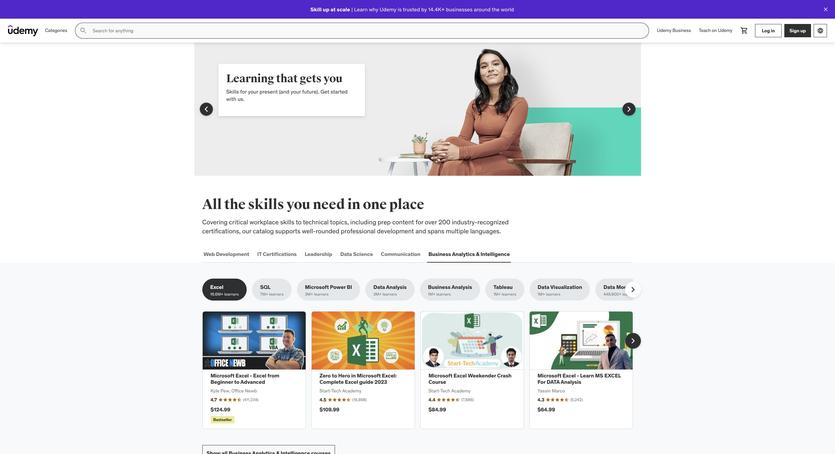 Task type: locate. For each thing, give the bounding box(es) containing it.
microsoft for microsoft excel - learn ms excel for data analysis
[[538, 373, 562, 380]]

1m+ inside data visualization 1m+ learners
[[538, 292, 545, 297]]

data science
[[340, 251, 373, 258]]

carousel element containing microsoft excel - excel from beginner to advanced
[[202, 312, 641, 430]]

skills up workplace
[[248, 196, 284, 213]]

learners
[[224, 292, 239, 297], [269, 292, 284, 297], [314, 292, 329, 297], [383, 292, 397, 297], [437, 292, 451, 297], [502, 292, 517, 297], [546, 292, 561, 297], [623, 292, 637, 297]]

udemy business link
[[653, 23, 695, 39]]

udemy image
[[8, 25, 38, 36]]

your right (and on the left
[[291, 88, 301, 95]]

1 learners from the left
[[224, 292, 239, 297]]

- left the ms at the bottom of the page
[[577, 373, 579, 380]]

development
[[377, 227, 414, 235]]

spans
[[428, 227, 445, 235]]

- inside the microsoft excel - learn ms excel for data analysis
[[577, 373, 579, 380]]

1 horizontal spatial you
[[324, 72, 343, 86]]

1 vertical spatial business
[[429, 251, 451, 258]]

to right zero
[[332, 373, 337, 380]]

future).
[[302, 88, 319, 95]]

you up started
[[324, 72, 343, 86]]

udemy
[[380, 6, 397, 13], [657, 27, 672, 33], [718, 27, 733, 33]]

excel
[[605, 373, 621, 380]]

1 horizontal spatial your
[[291, 88, 301, 95]]

2 vertical spatial business
[[428, 284, 451, 291]]

0 horizontal spatial analysis
[[386, 284, 407, 291]]

you
[[324, 72, 343, 86], [287, 196, 311, 213]]

- inside microsoft excel - excel from beginner to advanced
[[250, 373, 252, 380]]

5 learners from the left
[[437, 292, 451, 297]]

1m+ for data visualization
[[538, 292, 545, 297]]

0 vertical spatial skills
[[248, 196, 284, 213]]

8 learners from the left
[[623, 292, 637, 297]]

categories
[[45, 27, 67, 33]]

excel 16.6m+ learners
[[210, 284, 239, 297]]

0 horizontal spatial to
[[234, 379, 240, 386]]

0 vertical spatial for
[[240, 88, 247, 95]]

learners inside data analysis 3m+ learners
[[383, 292, 397, 297]]

topics,
[[330, 218, 349, 226]]

0 horizontal spatial you
[[287, 196, 311, 213]]

analysis right "data" on the right bottom of page
[[561, 379, 582, 386]]

data up the 449,900+
[[604, 284, 615, 291]]

carousel element
[[194, 43, 641, 176], [202, 312, 641, 430]]

the left world
[[492, 6, 500, 13]]

microsoft excel - excel from beginner to advanced link
[[211, 373, 279, 386]]

6 learners from the left
[[502, 292, 517, 297]]

0 vertical spatial learn
[[354, 6, 368, 13]]

your
[[248, 88, 258, 95], [291, 88, 301, 95]]

you inside "learning that gets you skills for your present (and your future). get started with us."
[[324, 72, 343, 86]]

2 horizontal spatial 1m+
[[538, 292, 545, 297]]

gets
[[300, 72, 322, 86]]

for up and
[[416, 218, 424, 226]]

data inside data visualization 1m+ learners
[[538, 284, 550, 291]]

analysis inside the microsoft excel - learn ms excel for data analysis
[[561, 379, 582, 386]]

1 horizontal spatial -
[[577, 373, 579, 380]]

1 horizontal spatial up
[[801, 28, 806, 34]]

data right bi
[[374, 284, 385, 291]]

7 learners from the left
[[546, 292, 561, 297]]

web development
[[204, 251, 249, 258]]

microsoft for microsoft power bi 3m+ learners
[[305, 284, 329, 291]]

workplace
[[250, 218, 279, 226]]

1 horizontal spatial learn
[[580, 373, 594, 380]]

excel
[[210, 284, 224, 291], [236, 373, 249, 380], [253, 373, 266, 380], [454, 373, 467, 380], [563, 373, 576, 380], [345, 379, 358, 386]]

learn right | at top left
[[354, 6, 368, 13]]

(and
[[279, 88, 290, 95]]

the up critical
[[224, 196, 246, 213]]

2 3m+ from the left
[[374, 292, 382, 297]]

udemy business
[[657, 27, 691, 33]]

in
[[771, 28, 775, 34], [348, 196, 361, 213], [351, 373, 356, 380]]

excel inside the zero to hero in microsoft excel: complete excel guide 2023
[[345, 379, 358, 386]]

2 learners from the left
[[269, 292, 284, 297]]

business inside business analysis 1m+ learners
[[428, 284, 451, 291]]

microsoft
[[305, 284, 329, 291], [211, 373, 235, 380], [357, 373, 381, 380], [429, 373, 453, 380], [538, 373, 562, 380]]

microsoft inside microsoft excel - excel from beginner to advanced
[[211, 373, 235, 380]]

up left at
[[323, 6, 330, 13]]

3 1m+ from the left
[[538, 292, 545, 297]]

to inside the zero to hero in microsoft excel: complete excel guide 2023
[[332, 373, 337, 380]]

2 your from the left
[[291, 88, 301, 95]]

zero to hero in microsoft excel: complete excel guide 2023 link
[[320, 373, 397, 386]]

2 vertical spatial in
[[351, 373, 356, 380]]

0 vertical spatial you
[[324, 72, 343, 86]]

advanced
[[241, 379, 265, 386]]

analysis
[[386, 284, 407, 291], [452, 284, 472, 291], [561, 379, 582, 386]]

log
[[762, 28, 770, 34]]

learners inside sql 7m+ learners
[[269, 292, 284, 297]]

2 - from the left
[[577, 373, 579, 380]]

16.6m+
[[210, 292, 223, 297]]

all the skills you need in one place
[[202, 196, 424, 213]]

to right beginner at the left of the page
[[234, 379, 240, 386]]

content
[[392, 218, 414, 226]]

zero to hero in microsoft excel: complete excel guide 2023
[[320, 373, 397, 386]]

excel right "data" on the right bottom of page
[[563, 373, 576, 380]]

web
[[204, 251, 215, 258]]

0 horizontal spatial your
[[248, 88, 258, 95]]

0 horizontal spatial 1m+
[[428, 292, 436, 297]]

it
[[257, 251, 262, 258]]

- left from in the left bottom of the page
[[250, 373, 252, 380]]

up right sign
[[801, 28, 806, 34]]

critical
[[229, 218, 248, 226]]

sign up link
[[785, 24, 812, 37]]

0 horizontal spatial learn
[[354, 6, 368, 13]]

next image
[[624, 104, 635, 115], [628, 336, 639, 347]]

data for data analysis 3m+ learners
[[374, 284, 385, 291]]

certifications
[[263, 251, 297, 258]]

analysis down analytics
[[452, 284, 472, 291]]

to up supports
[[296, 218, 302, 226]]

with
[[226, 96, 236, 103]]

1 vertical spatial up
[[801, 28, 806, 34]]

1 horizontal spatial analysis
[[452, 284, 472, 291]]

2 horizontal spatial to
[[332, 373, 337, 380]]

1 3m+ from the left
[[305, 292, 313, 297]]

business inside button
[[429, 251, 451, 258]]

excel:
[[382, 373, 397, 380]]

learn left the ms at the bottom of the page
[[580, 373, 594, 380]]

1 - from the left
[[250, 373, 252, 380]]

&
[[476, 251, 480, 258]]

0 vertical spatial the
[[492, 6, 500, 13]]

in up including
[[348, 196, 361, 213]]

certifications,
[[202, 227, 241, 235]]

2 1m+ from the left
[[494, 292, 501, 297]]

data inside the data modeling 449,900+ learners
[[604, 284, 615, 291]]

1 vertical spatial you
[[287, 196, 311, 213]]

to inside microsoft excel - excel from beginner to advanced
[[234, 379, 240, 386]]

microsoft excel - excel from beginner to advanced
[[211, 373, 279, 386]]

data inside data analysis 3m+ learners
[[374, 284, 385, 291]]

skills
[[226, 88, 239, 95]]

analysis down the communication "button"
[[386, 284, 407, 291]]

you for skills
[[287, 196, 311, 213]]

excel up '16.6m+'
[[210, 284, 224, 291]]

excel left guide
[[345, 379, 358, 386]]

2 horizontal spatial udemy
[[718, 27, 733, 33]]

2 horizontal spatial analysis
[[561, 379, 582, 386]]

learning that gets you skills for your present (and your future). get started with us.
[[226, 72, 348, 103]]

learners inside data visualization 1m+ learners
[[546, 292, 561, 297]]

development
[[216, 251, 249, 258]]

1 vertical spatial in
[[348, 196, 361, 213]]

tableau 1m+ learners
[[494, 284, 517, 297]]

in inside the zero to hero in microsoft excel: complete excel guide 2023
[[351, 373, 356, 380]]

4 learners from the left
[[383, 292, 397, 297]]

intelligence
[[481, 251, 510, 258]]

your down learning
[[248, 88, 258, 95]]

visualization
[[551, 284, 582, 291]]

in right 'log'
[[771, 28, 775, 34]]

0 horizontal spatial for
[[240, 88, 247, 95]]

1 1m+ from the left
[[428, 292, 436, 297]]

data
[[340, 251, 352, 258], [374, 284, 385, 291], [538, 284, 550, 291], [604, 284, 615, 291]]

skill
[[311, 6, 322, 13]]

for up us.
[[240, 88, 247, 95]]

analysis inside data analysis 3m+ learners
[[386, 284, 407, 291]]

by
[[422, 6, 427, 13]]

multiple
[[446, 227, 469, 235]]

covering
[[202, 218, 228, 226]]

analysis for business analysis
[[452, 284, 472, 291]]

excel inside excel 16.6m+ learners
[[210, 284, 224, 291]]

carousel element containing learning that gets you
[[194, 43, 641, 176]]

1 horizontal spatial to
[[296, 218, 302, 226]]

1 vertical spatial learn
[[580, 373, 594, 380]]

0 vertical spatial up
[[323, 6, 330, 13]]

in right hero
[[351, 373, 356, 380]]

microsoft inside the zero to hero in microsoft excel: complete excel guide 2023
[[357, 373, 381, 380]]

1 vertical spatial for
[[416, 218, 424, 226]]

microsoft inside microsoft power bi 3m+ learners
[[305, 284, 329, 291]]

0 vertical spatial in
[[771, 28, 775, 34]]

skills up supports
[[280, 218, 295, 226]]

the
[[492, 6, 500, 13], [224, 196, 246, 213]]

scale
[[337, 6, 350, 13]]

data inside button
[[340, 251, 352, 258]]

1m+
[[428, 292, 436, 297], [494, 292, 501, 297], [538, 292, 545, 297]]

excel left from in the left bottom of the page
[[253, 373, 266, 380]]

1 vertical spatial next image
[[628, 336, 639, 347]]

1 horizontal spatial for
[[416, 218, 424, 226]]

1m+ inside tableau 1m+ learners
[[494, 292, 501, 297]]

microsoft excel - learn ms excel for data analysis link
[[538, 373, 621, 386]]

data left science
[[340, 251, 352, 258]]

1 horizontal spatial 3m+
[[374, 292, 382, 297]]

0 horizontal spatial the
[[224, 196, 246, 213]]

teach on udemy link
[[695, 23, 737, 39]]

1 horizontal spatial 1m+
[[494, 292, 501, 297]]

excel left weekender
[[454, 373, 467, 380]]

up for sign
[[801, 28, 806, 34]]

supports
[[275, 227, 301, 235]]

0 vertical spatial carousel element
[[194, 43, 641, 176]]

1m+ inside business analysis 1m+ learners
[[428, 292, 436, 297]]

leadership
[[305, 251, 332, 258]]

shopping cart with 0 items image
[[741, 27, 749, 35]]

1 vertical spatial skills
[[280, 218, 295, 226]]

- for learn
[[577, 373, 579, 380]]

data left "visualization"
[[538, 284, 550, 291]]

for
[[538, 379, 546, 386]]

microsoft for microsoft excel weekender crash course
[[429, 373, 453, 380]]

microsoft inside microsoft excel weekender crash course
[[429, 373, 453, 380]]

data for data modeling 449,900+ learners
[[604, 284, 615, 291]]

14.4k+
[[428, 6, 445, 13]]

3 learners from the left
[[314, 292, 329, 297]]

analysis inside business analysis 1m+ learners
[[452, 284, 472, 291]]

microsoft excel weekender crash course
[[429, 373, 512, 386]]

get
[[321, 88, 329, 95]]

1 vertical spatial carousel element
[[202, 312, 641, 430]]

0 horizontal spatial up
[[323, 6, 330, 13]]

bi
[[347, 284, 352, 291]]

complete
[[320, 379, 344, 386]]

0 horizontal spatial -
[[250, 373, 252, 380]]

microsoft inside the microsoft excel - learn ms excel for data analysis
[[538, 373, 562, 380]]

catalog
[[253, 227, 274, 235]]

1 horizontal spatial the
[[492, 6, 500, 13]]

power
[[330, 284, 346, 291]]

1 horizontal spatial udemy
[[657, 27, 672, 33]]

0 horizontal spatial 3m+
[[305, 292, 313, 297]]

0 vertical spatial business
[[673, 27, 691, 33]]

you up technical
[[287, 196, 311, 213]]

analytics
[[452, 251, 475, 258]]



Task type: vqa. For each thing, say whether or not it's contained in the screenshot.
the middle courses
no



Task type: describe. For each thing, give the bounding box(es) containing it.
in inside log in link
[[771, 28, 775, 34]]

for inside covering critical workplace skills to technical topics, including prep content for over 200 industry-recognized certifications, our catalog supports well-rounded professional development and spans multiple languages.
[[416, 218, 424, 226]]

topic filters element
[[202, 279, 648, 301]]

at
[[331, 6, 336, 13]]

place
[[390, 196, 424, 213]]

recognized
[[478, 218, 509, 226]]

3m+ inside data analysis 3m+ learners
[[374, 292, 382, 297]]

communication
[[381, 251, 421, 258]]

sign
[[790, 28, 800, 34]]

3m+ inside microsoft power bi 3m+ learners
[[305, 292, 313, 297]]

leadership button
[[304, 247, 334, 263]]

log in
[[762, 28, 775, 34]]

skill up at scale | learn why udemy is trusted by 14.4k+ businesses around the world
[[311, 6, 514, 13]]

0 vertical spatial next image
[[624, 104, 635, 115]]

need
[[313, 196, 345, 213]]

next image
[[628, 285, 639, 296]]

present
[[260, 88, 278, 95]]

analysis for data analysis
[[386, 284, 407, 291]]

excel right beginner at the left of the page
[[236, 373, 249, 380]]

rounded
[[316, 227, 340, 235]]

tableau
[[494, 284, 513, 291]]

microsoft excel - learn ms excel for data analysis
[[538, 373, 621, 386]]

us.
[[238, 96, 245, 103]]

1 vertical spatial the
[[224, 196, 246, 213]]

data visualization 1m+ learners
[[538, 284, 582, 297]]

trusted
[[403, 6, 420, 13]]

1 your from the left
[[248, 88, 258, 95]]

on
[[712, 27, 717, 33]]

2023
[[375, 379, 387, 386]]

modeling
[[617, 284, 640, 291]]

sign up
[[790, 28, 806, 34]]

submit search image
[[80, 27, 88, 35]]

sql 7m+ learners
[[260, 284, 284, 297]]

is
[[398, 6, 402, 13]]

learners inside tableau 1m+ learners
[[502, 292, 517, 297]]

learn inside the microsoft excel - learn ms excel for data analysis
[[580, 373, 594, 380]]

business for business analysis 1m+ learners
[[428, 284, 451, 291]]

449,900+
[[604, 292, 622, 297]]

it certifications button
[[256, 247, 298, 263]]

data
[[547, 379, 560, 386]]

microsoft excel weekender crash course link
[[429, 373, 512, 386]]

and
[[416, 227, 426, 235]]

all
[[202, 196, 222, 213]]

business for business analytics & intelligence
[[429, 251, 451, 258]]

categories button
[[41, 23, 71, 39]]

web development button
[[202, 247, 251, 263]]

zero
[[320, 373, 331, 380]]

started
[[331, 88, 348, 95]]

learners inside business analysis 1m+ learners
[[437, 292, 451, 297]]

0 horizontal spatial udemy
[[380, 6, 397, 13]]

including
[[351, 218, 376, 226]]

|
[[352, 6, 353, 13]]

choose a language image
[[818, 27, 824, 34]]

learning
[[226, 72, 274, 86]]

learners inside microsoft power bi 3m+ learners
[[314, 292, 329, 297]]

teach on udemy
[[699, 27, 733, 33]]

excel inside the microsoft excel - learn ms excel for data analysis
[[563, 373, 576, 380]]

one
[[363, 196, 387, 213]]

for inside "learning that gets you skills for your present (and your future). get started with us."
[[240, 88, 247, 95]]

it certifications
[[257, 251, 297, 258]]

business analysis 1m+ learners
[[428, 284, 472, 297]]

up for skill
[[323, 6, 330, 13]]

our
[[242, 227, 251, 235]]

you for gets
[[324, 72, 343, 86]]

data for data science
[[340, 251, 352, 258]]

well-
[[302, 227, 316, 235]]

science
[[353, 251, 373, 258]]

close image
[[823, 6, 830, 13]]

learners inside the data modeling 449,900+ learners
[[623, 292, 637, 297]]

teach
[[699, 27, 711, 33]]

to inside covering critical workplace skills to technical topics, including prep content for over 200 industry-recognized certifications, our catalog supports well-rounded professional development and spans multiple languages.
[[296, 218, 302, 226]]

learners inside excel 16.6m+ learners
[[224, 292, 239, 297]]

hero
[[338, 373, 350, 380]]

previous image
[[201, 104, 212, 115]]

data for data visualization 1m+ learners
[[538, 284, 550, 291]]

crash
[[497, 373, 512, 380]]

that
[[276, 72, 298, 86]]

excel inside microsoft excel weekender crash course
[[454, 373, 467, 380]]

Search for anything text field
[[92, 25, 641, 36]]

professional
[[341, 227, 376, 235]]

data science button
[[339, 247, 374, 263]]

covering critical workplace skills to technical topics, including prep content for over 200 industry-recognized certifications, our catalog supports well-rounded professional development and spans multiple languages.
[[202, 218, 509, 235]]

200
[[439, 218, 451, 226]]

technical
[[303, 218, 329, 226]]

weekender
[[468, 373, 496, 380]]

over
[[425, 218, 437, 226]]

ms
[[595, 373, 604, 380]]

prep
[[378, 218, 391, 226]]

1m+ for business analysis
[[428, 292, 436, 297]]

business analytics & intelligence button
[[427, 247, 511, 263]]

around
[[474, 6, 491, 13]]

languages.
[[471, 227, 501, 235]]

industry-
[[452, 218, 478, 226]]

- for excel
[[250, 373, 252, 380]]

businesses
[[446, 6, 473, 13]]

microsoft for microsoft excel - excel from beginner to advanced
[[211, 373, 235, 380]]

microsoft power bi 3m+ learners
[[305, 284, 352, 297]]

data modeling 449,900+ learners
[[604, 284, 640, 297]]

sql
[[260, 284, 271, 291]]

beginner
[[211, 379, 233, 386]]

guide
[[359, 379, 374, 386]]

skills inside covering critical workplace skills to technical topics, including prep content for over 200 industry-recognized certifications, our catalog supports well-rounded professional development and spans multiple languages.
[[280, 218, 295, 226]]



